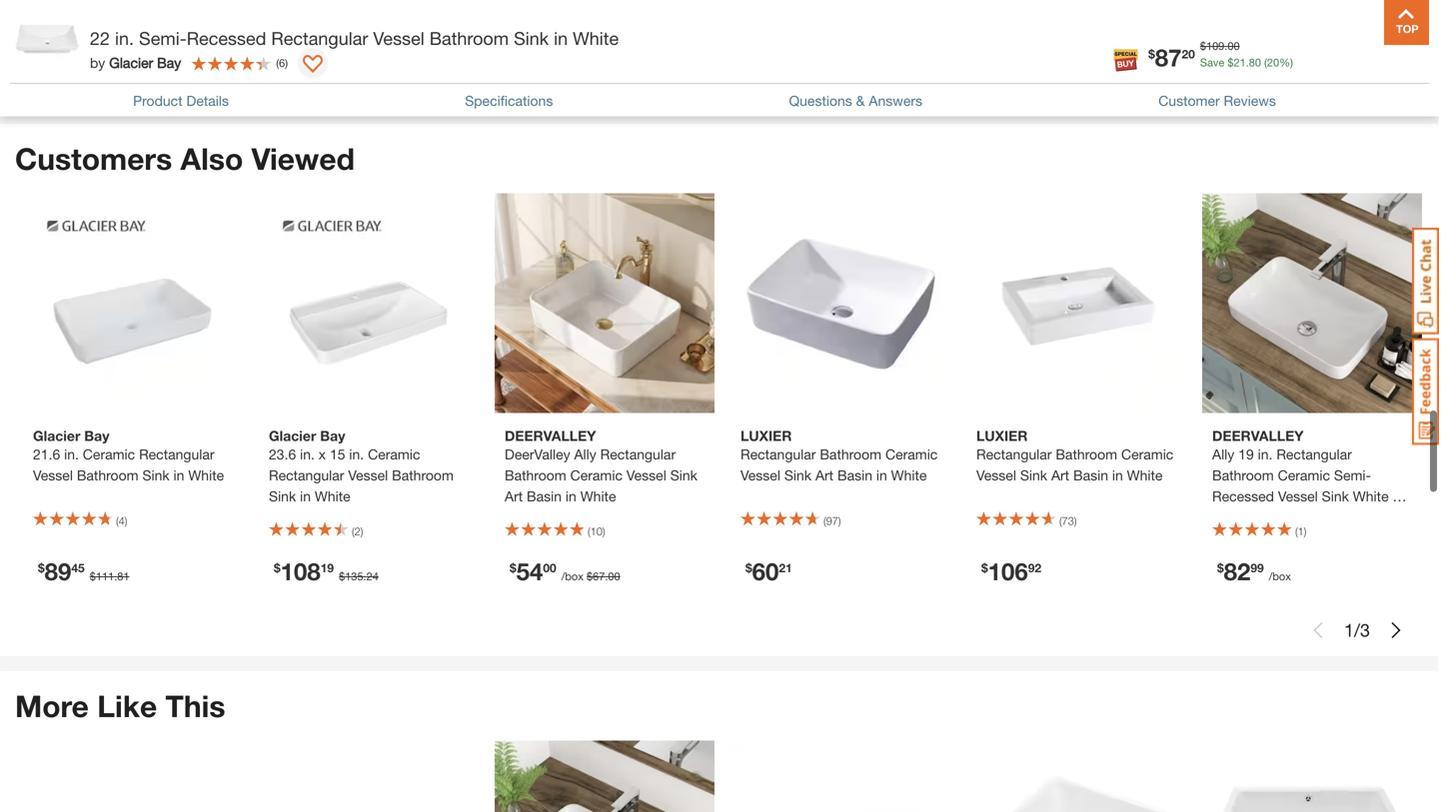 Task type: describe. For each thing, give the bounding box(es) containing it.
customer reviews
[[1159, 92, 1276, 109]]

54
[[516, 557, 543, 586]]

1 horizontal spatial included
[[176, 58, 238, 77]]

1 / 3
[[1344, 620, 1370, 641]]

this is the first slide image
[[1310, 623, 1326, 639]]

) for ( 73 )
[[1074, 515, 1077, 528]]

white inside the glacier bay 21.6 in. ceramic rectangular vessel bathroom sink in white
[[188, 467, 224, 484]]

1 horizontal spatial bay
[[157, 54, 181, 71]]

( inside the $ 109 . 00 save $ 21 . 80 ( 20 %)
[[1264, 56, 1267, 69]]

( for ( 73 )
[[1059, 515, 1062, 528]]

1 no additional items included from the left
[[31, 58, 238, 77]]

rectangular bathroom ceramic vessel sink art basin in white image for 106
[[967, 193, 1186, 413]]

$ inside the $ 60 21
[[746, 561, 752, 575]]

white inside deervalley ally 19 in. rectangular bathroom ceramic semi- recessed vessel sink white art basin
[[1353, 488, 1389, 505]]

$ 89 45 $ 111 . 81
[[38, 557, 129, 586]]

deervalley for 82
[[1212, 428, 1304, 444]]

( for ( 2 )
[[352, 525, 354, 538]]

ally inside deervalley deervalley ally rectangular bathroom ceramic vessel sink art basin in white
[[574, 446, 596, 463]]

23.6 in. x 15 in. ceramic rectangular vessel bathroom sink in white image
[[259, 193, 479, 413]]

basin up 97 on the right bottom of the page
[[838, 467, 873, 484]]

135
[[345, 570, 363, 583]]

$ inside $ 87 20
[[1149, 47, 1155, 61]]

2 no additional items included from the left
[[1086, 58, 1293, 77]]

art inside deervalley ally 19 in. rectangular bathroom ceramic semi- recessed vessel sink white art basin
[[1393, 488, 1411, 505]]

rectangular inside glacier bay 23.6 in. x 15 in. ceramic rectangular vessel bathroom sink in white
[[269, 467, 344, 484]]

2 horizontal spatial included
[[1232, 58, 1293, 77]]

( 4 )
[[116, 515, 127, 528]]

bathroom inside deervalley deervalley ally rectangular bathroom ceramic vessel sink art basin in white
[[505, 467, 566, 484]]

( 6 )
[[276, 56, 288, 69]]

glacier bay 23.6 in. x 15 in. ceramic rectangular vessel bathroom sink in white
[[269, 428, 454, 505]]

rectangular inside deervalley ally 19 in. rectangular bathroom ceramic semi- recessed vessel sink white art basin
[[1277, 446, 1352, 463]]

rectangular inside the glacier bay 21.6 in. ceramic rectangular vessel bathroom sink in white
[[139, 446, 214, 463]]

luxier for 106
[[977, 428, 1028, 444]]

basin up 73
[[1073, 467, 1108, 484]]

) for ( 1 )
[[1304, 525, 1307, 538]]

luxier rectangular bathroom ceramic vessel sink art basin in white for 60
[[741, 428, 938, 484]]

( 1 )
[[1295, 525, 1307, 538]]

$ 87 20
[[1149, 43, 1195, 71]]

$ 108 19 $ 135 . 24
[[274, 557, 379, 586]]

) for ( 6 )
[[285, 56, 288, 69]]

ceramic inside deervalley ally 19 in. rectangular bathroom ceramic semi- recessed vessel sink white art basin
[[1278, 467, 1330, 484]]

bathroom inside the glacier bay 21.6 in. ceramic rectangular vessel bathroom sink in white
[[77, 467, 138, 484]]

87
[[1155, 43, 1182, 71]]

matte stone composite 24 in. x 14 in. rectangular ceramic bathroom vanity vessel sink scratch resistant in white image
[[731, 741, 951, 813]]

67
[[593, 570, 605, 583]]

specifications
[[465, 92, 553, 109]]

deervalley ally 19 in. rectangular bathroom ceramic semi- recessed vessel sink white art basin
[[1212, 428, 1411, 526]]

vessel inside deervalley ally 19 in. rectangular bathroom ceramic semi- recessed vessel sink white art basin
[[1278, 488, 1318, 505]]

reviews
[[1224, 92, 1276, 109]]

glacier for 108
[[269, 428, 316, 444]]

10
[[590, 525, 603, 538]]

80
[[1249, 56, 1261, 69]]

81
[[117, 570, 129, 583]]

( for ( 4 )
[[116, 515, 119, 528]]

in inside glacier bay 23.6 in. x 15 in. ceramic rectangular vessel bathroom sink in white
[[300, 488, 311, 505]]

45
[[71, 561, 85, 575]]

deervalley
[[505, 446, 570, 463]]

by
[[90, 54, 105, 71]]

top button
[[1384, 0, 1429, 45]]

89
[[45, 557, 71, 586]]

$ 60 21
[[746, 557, 792, 586]]

1 items from the left
[[132, 58, 172, 77]]

customers
[[15, 141, 172, 176]]

in. for 89
[[64, 446, 79, 463]]

21.6
[[33, 446, 60, 463]]

deervalley deervalley ally rectangular bathroom ceramic vessel sink art basin in white
[[505, 428, 698, 505]]

1 horizontal spatial 00
[[608, 570, 620, 583]]

bathroom inside deervalley ally 19 in. rectangular bathroom ceramic semi- recessed vessel sink white art basin
[[1212, 467, 1274, 484]]

19 for 108
[[321, 561, 334, 575]]

semi- inside deervalley ally 19 in. rectangular bathroom ceramic semi- recessed vessel sink white art basin
[[1334, 467, 1371, 484]]

more like this
[[15, 689, 225, 724]]

$ 82 99 /box
[[1217, 557, 1291, 586]]

questions & answers
[[789, 92, 923, 109]]

2
[[354, 525, 361, 538]]

ceramic inside glacier bay 23.6 in. x 15 in. ceramic rectangular vessel bathroom sink in white
[[368, 446, 420, 463]]

customers also viewed
[[15, 141, 355, 176]]

in inside deervalley deervalley ally rectangular bathroom ceramic vessel sink art basin in white
[[566, 488, 577, 505]]

$ inside $ 82 99 /box
[[1217, 561, 1224, 575]]

save
[[1200, 56, 1225, 69]]

15
[[330, 446, 345, 463]]

1 additional from the left
[[56, 58, 128, 77]]

square vitreous china vessel sink in white image
[[967, 741, 1186, 813]]

more
[[15, 689, 89, 724]]

2 additional from the left
[[1112, 58, 1183, 77]]

this
[[165, 689, 225, 724]]

21 inside the $ 109 . 00 save $ 21 . 80 ( 20 %)
[[1234, 56, 1246, 69]]



Task type: locate. For each thing, give the bounding box(es) containing it.
ceramic inside the glacier bay 21.6 in. ceramic rectangular vessel bathroom sink in white
[[83, 446, 135, 463]]

answers
[[869, 92, 923, 109]]

display image
[[303, 55, 323, 75]]

basin down deervalley
[[527, 488, 562, 505]]

in. for 82
[[1258, 446, 1273, 463]]

deervalley inside deervalley ally 19 in. rectangular bathroom ceramic semi- recessed vessel sink white art basin
[[1212, 428, 1304, 444]]

) for ( 4 )
[[125, 515, 127, 528]]

rectangular inside deervalley deervalley ally rectangular bathroom ceramic vessel sink art basin in white
[[600, 446, 676, 463]]

1 vertical spatial ally 19 in. rectangular bathroom ceramic semi-recessed vessel sink white art basin image
[[495, 741, 715, 813]]

$ 54 00 /box $ 67 . 00
[[510, 557, 620, 586]]

20 inside $ 87 20
[[1182, 47, 1195, 61]]

. inside $ 54 00 /box $ 67 . 00
[[605, 570, 608, 583]]

0 horizontal spatial luxier
[[741, 428, 792, 444]]

0 horizontal spatial bay
[[84, 428, 109, 444]]

00 right 109
[[1228, 39, 1240, 52]]

19 for ally
[[1239, 446, 1254, 463]]

(
[[1264, 56, 1267, 69], [276, 56, 279, 69], [116, 515, 119, 528], [824, 515, 826, 528], [1059, 515, 1062, 528], [352, 525, 354, 538], [588, 525, 590, 538], [1295, 525, 1298, 538]]

in
[[554, 27, 568, 49], [173, 467, 184, 484], [876, 467, 887, 484], [1112, 467, 1123, 484], [300, 488, 311, 505], [566, 488, 577, 505]]

viewed
[[251, 141, 355, 176]]

rectangular bathroom ceramic vessel sink art basin in white image for 60
[[731, 193, 951, 413]]

white inside glacier bay 23.6 in. x 15 in. ceramic rectangular vessel bathroom sink in white
[[315, 488, 351, 505]]

. inside $ 108 19 $ 135 . 24
[[363, 570, 366, 583]]

1 vertical spatial 19
[[321, 561, 334, 575]]

0 vertical spatial 21
[[1234, 56, 1246, 69]]

vessel inside glacier bay 23.6 in. x 15 in. ceramic rectangular vessel bathroom sink in white
[[348, 467, 388, 484]]

( 73 )
[[1059, 515, 1077, 528]]

no additional items included up customer
[[1086, 58, 1293, 77]]

1 luxier rectangular bathroom ceramic vessel sink art basin in white from the left
[[741, 428, 938, 484]]

glacier inside the glacier bay 21.6 in. ceramic rectangular vessel bathroom sink in white
[[33, 428, 80, 444]]

0 horizontal spatial no additional items included
[[31, 58, 238, 77]]

( for ( 6 )
[[276, 56, 279, 69]]

/box inside $ 82 99 /box
[[1269, 570, 1291, 583]]

) for ( 97 )
[[838, 515, 841, 528]]

1 horizontal spatial 21
[[1234, 56, 1246, 69]]

21.6 in. ceramic rectangular vessel bathroom sink in white image
[[23, 193, 243, 413]]

2 luxier rectangular bathroom ceramic vessel sink art basin in white from the left
[[977, 428, 1174, 484]]

4
[[119, 515, 125, 528]]

( 10 )
[[588, 525, 605, 538]]

included up by
[[31, 15, 97, 34]]

1 vertical spatial recessed
[[1212, 488, 1274, 505]]

details
[[186, 92, 229, 109]]

/box inside $ 54 00 /box $ 67 . 00
[[561, 570, 584, 583]]

1 horizontal spatial items
[[1188, 58, 1227, 77]]

luxier
[[741, 428, 792, 444], [977, 428, 1028, 444]]

0 horizontal spatial items
[[132, 58, 172, 77]]

%)
[[1280, 56, 1293, 69]]

/
[[1354, 620, 1360, 641]]

0 vertical spatial recessed
[[187, 27, 266, 49]]

in. inside deervalley ally 19 in. rectangular bathroom ceramic semi- recessed vessel sink white art basin
[[1258, 446, 1273, 463]]

rectangular bathroom ceramic vessel sink art basin in white image
[[731, 193, 951, 413], [967, 193, 1186, 413]]

1 horizontal spatial semi-
[[1334, 467, 1371, 484]]

1 horizontal spatial rectangular bathroom ceramic vessel sink art basin in white image
[[967, 193, 1186, 413]]

0 vertical spatial 19
[[1239, 446, 1254, 463]]

recessed
[[187, 27, 266, 49], [1212, 488, 1274, 505]]

glacier right by
[[109, 54, 153, 71]]

$
[[1200, 39, 1206, 52], [1149, 47, 1155, 61], [1228, 56, 1234, 69], [38, 561, 45, 575], [274, 561, 281, 575], [510, 561, 516, 575], [746, 561, 752, 575], [982, 561, 988, 575], [1217, 561, 1224, 575], [90, 570, 96, 583], [339, 570, 345, 583], [587, 570, 593, 583]]

$ 109 . 00 save $ 21 . 80 ( 20 %)
[[1200, 39, 1293, 69]]

1
[[1298, 525, 1304, 538], [1344, 620, 1354, 641]]

recessed up 99
[[1212, 488, 1274, 505]]

live chat image
[[1412, 228, 1439, 335]]

( for ( 10 )
[[588, 525, 590, 538]]

/box right 99
[[1269, 570, 1291, 583]]

in.
[[115, 27, 134, 49], [64, 446, 79, 463], [300, 446, 315, 463], [349, 446, 364, 463], [1258, 446, 1273, 463]]

questions & answers button
[[789, 90, 923, 111], [789, 90, 923, 111]]

2 rectangular bathroom ceramic vessel sink art basin in white image from the left
[[967, 193, 1186, 413]]

vessel inside the glacier bay 21.6 in. ceramic rectangular vessel bathroom sink in white
[[33, 467, 73, 484]]

( for ( 97 )
[[824, 515, 826, 528]]

2 luxier from the left
[[977, 428, 1028, 444]]

0 horizontal spatial ally 19 in. rectangular bathroom ceramic semi-recessed vessel sink white art basin image
[[495, 741, 715, 813]]

ceramic
[[83, 446, 135, 463], [368, 446, 420, 463], [886, 446, 938, 463], [1121, 446, 1174, 463], [570, 467, 623, 484], [1278, 467, 1330, 484]]

2 horizontal spatial 00
[[1228, 39, 1240, 52]]

1 horizontal spatial /box
[[1269, 570, 1291, 583]]

0 horizontal spatial rectangular bathroom ceramic vessel sink art basin in white image
[[731, 193, 951, 413]]

1 horizontal spatial ally 19 in. rectangular bathroom ceramic semi-recessed vessel sink white art basin image
[[1202, 193, 1422, 413]]

1 vertical spatial semi-
[[1334, 467, 1371, 484]]

rectangular
[[271, 27, 368, 49], [139, 446, 214, 463], [600, 446, 676, 463], [741, 446, 816, 463], [977, 446, 1052, 463], [1277, 446, 1352, 463], [269, 467, 344, 484]]

106
[[988, 557, 1028, 586]]

in inside the glacier bay 21.6 in. ceramic rectangular vessel bathroom sink in white
[[173, 467, 184, 484]]

1 /box from the left
[[561, 570, 584, 583]]

0 horizontal spatial 1
[[1298, 525, 1304, 538]]

24
[[366, 570, 379, 583]]

product image image
[[15, 10, 80, 75]]

bay for 89
[[84, 428, 109, 444]]

bay for 108
[[320, 428, 345, 444]]

questions
[[789, 92, 852, 109]]

2 /box from the left
[[1269, 570, 1291, 583]]

basin
[[838, 467, 873, 484], [1073, 467, 1108, 484], [527, 488, 562, 505], [1212, 509, 1247, 526]]

97
[[826, 515, 838, 528]]

0 horizontal spatial 20
[[1182, 47, 1195, 61]]

/box
[[561, 570, 584, 583], [1269, 570, 1291, 583]]

basin inside deervalley deervalley ally rectangular bathroom ceramic vessel sink art basin in white
[[527, 488, 562, 505]]

0 horizontal spatial glacier
[[33, 428, 80, 444]]

basin inside deervalley ally 19 in. rectangular bathroom ceramic semi- recessed vessel sink white art basin
[[1212, 509, 1247, 526]]

x
[[319, 446, 326, 463]]

2 horizontal spatial bay
[[320, 428, 345, 444]]

2 horizontal spatial glacier
[[269, 428, 316, 444]]

. inside $ 89 45 $ 111 . 81
[[114, 570, 117, 583]]

21
[[1234, 56, 1246, 69], [779, 561, 792, 575]]

6
[[279, 56, 285, 69]]

( 2 )
[[352, 525, 363, 538]]

glacier for 89
[[33, 428, 80, 444]]

0 horizontal spatial additional
[[56, 58, 128, 77]]

porcelain rectangular vessel sink in white with overflow image
[[1202, 741, 1422, 813]]

0 horizontal spatial 21
[[779, 561, 792, 575]]

) for ( 10 )
[[603, 525, 605, 538]]

bay inside the glacier bay 21.6 in. ceramic rectangular vessel bathroom sink in white
[[84, 428, 109, 444]]

20 right 80
[[1267, 56, 1280, 69]]

/box left 67
[[561, 570, 584, 583]]

by glacier bay
[[90, 54, 181, 71]]

no
[[31, 58, 52, 77], [1086, 58, 1107, 77]]

recessed up 'details'
[[187, 27, 266, 49]]

/box for 54
[[561, 570, 584, 583]]

1 horizontal spatial 20
[[1267, 56, 1280, 69]]

&
[[856, 92, 865, 109]]

1 horizontal spatial 1
[[1344, 620, 1354, 641]]

2 deervalley from the left
[[1212, 428, 1304, 444]]

like
[[97, 689, 157, 724]]

0 horizontal spatial 19
[[321, 561, 334, 575]]

92
[[1028, 561, 1042, 575]]

22 in. semi-recessed rectangular vessel bathroom sink in white
[[90, 27, 619, 49]]

bathroom
[[430, 27, 509, 49], [820, 446, 882, 463], [1056, 446, 1118, 463], [77, 467, 138, 484], [392, 467, 454, 484], [505, 467, 566, 484], [1212, 467, 1274, 484]]

1 vertical spatial 1
[[1344, 620, 1354, 641]]

)
[[285, 56, 288, 69], [125, 515, 127, 528], [838, 515, 841, 528], [1074, 515, 1077, 528], [361, 525, 363, 538], [603, 525, 605, 538], [1304, 525, 1307, 538]]

deervalley inside deervalley deervalley ally rectangular bathroom ceramic vessel sink art basin in white
[[505, 428, 596, 444]]

items
[[132, 58, 172, 77], [1188, 58, 1227, 77]]

60
[[752, 557, 779, 586]]

109
[[1206, 39, 1225, 52]]

0 horizontal spatial recessed
[[187, 27, 266, 49]]

00 left 67
[[543, 561, 556, 575]]

0 horizontal spatial ally
[[574, 446, 596, 463]]

deervalley for 54
[[505, 428, 596, 444]]

glacier up 21.6
[[33, 428, 80, 444]]

next slide image
[[1388, 623, 1404, 639]]

deervalley ally rectangular bathroom ceramic vessel sink art basin in white image
[[495, 193, 715, 413]]

no additional items included
[[31, 58, 238, 77], [1086, 58, 1293, 77]]

no left 87
[[1086, 58, 1107, 77]]

0 vertical spatial ally 19 in. rectangular bathroom ceramic semi-recessed vessel sink white art basin image
[[1202, 193, 1422, 413]]

luxier rectangular bathroom ceramic vessel sink art basin in white
[[741, 428, 938, 484], [977, 428, 1174, 484]]

product details
[[133, 92, 229, 109]]

items down 109
[[1188, 58, 1227, 77]]

luxier for 60
[[741, 428, 792, 444]]

111
[[96, 570, 114, 583]]

additional up customer
[[1112, 58, 1183, 77]]

specifications button
[[465, 90, 553, 111], [465, 90, 553, 111]]

glacier
[[109, 54, 153, 71], [33, 428, 80, 444], [269, 428, 316, 444]]

2 items from the left
[[1188, 58, 1227, 77]]

00
[[1228, 39, 1240, 52], [543, 561, 556, 575], [608, 570, 620, 583]]

included up 'details'
[[176, 58, 238, 77]]

basin up 82
[[1212, 509, 1247, 526]]

bay
[[157, 54, 181, 71], [84, 428, 109, 444], [320, 428, 345, 444]]

sink inside deervalley deervalley ally rectangular bathroom ceramic vessel sink art basin in white
[[670, 467, 698, 484]]

sink inside the glacier bay 21.6 in. ceramic rectangular vessel bathroom sink in white
[[142, 467, 170, 484]]

21 inside the $ 60 21
[[779, 561, 792, 575]]

feedback link image
[[1412, 338, 1439, 446]]

19 inside $ 108 19 $ 135 . 24
[[321, 561, 334, 575]]

customer
[[1159, 92, 1220, 109]]

0 horizontal spatial deervalley
[[505, 428, 596, 444]]

( for ( 1 )
[[1295, 525, 1298, 538]]

0 horizontal spatial /box
[[561, 570, 584, 583]]

no additional items included up the product
[[31, 58, 238, 77]]

1 horizontal spatial luxier
[[977, 428, 1028, 444]]

glacier inside glacier bay 23.6 in. x 15 in. ceramic rectangular vessel bathroom sink in white
[[269, 428, 316, 444]]

luxier rectangular bathroom ceramic vessel sink art basin in white up 97 on the right bottom of the page
[[741, 428, 938, 484]]

also
[[180, 141, 243, 176]]

1 horizontal spatial no
[[1086, 58, 1107, 77]]

00 right 67
[[608, 570, 620, 583]]

1 horizontal spatial 19
[[1239, 446, 1254, 463]]

1 horizontal spatial additional
[[1112, 58, 1183, 77]]

bay inside glacier bay 23.6 in. x 15 in. ceramic rectangular vessel bathroom sink in white
[[320, 428, 345, 444]]

ally
[[574, 446, 596, 463], [1212, 446, 1235, 463]]

1 rectangular bathroom ceramic vessel sink art basin in white image from the left
[[731, 193, 951, 413]]

20
[[1182, 47, 1195, 61], [1267, 56, 1280, 69]]

0 horizontal spatial included
[[31, 15, 97, 34]]

glacier up 23.6
[[269, 428, 316, 444]]

bathroom inside glacier bay 23.6 in. x 15 in. ceramic rectangular vessel bathroom sink in white
[[392, 467, 454, 484]]

1 horizontal spatial no additional items included
[[1086, 58, 1293, 77]]

20 inside the $ 109 . 00 save $ 21 . 80 ( 20 %)
[[1267, 56, 1280, 69]]

.
[[1225, 39, 1228, 52], [1246, 56, 1249, 69], [114, 570, 117, 583], [363, 570, 366, 583], [605, 570, 608, 583]]

art inside deervalley deervalley ally rectangular bathroom ceramic vessel sink art basin in white
[[505, 488, 523, 505]]

$ 106 92
[[982, 557, 1042, 586]]

no left by
[[31, 58, 52, 77]]

included
[[31, 15, 97, 34], [176, 58, 238, 77], [1232, 58, 1293, 77]]

( 97 )
[[824, 515, 841, 528]]

/box for 82
[[1269, 570, 1291, 583]]

recessed inside deervalley ally 19 in. rectangular bathroom ceramic semi- recessed vessel sink white art basin
[[1212, 488, 1274, 505]]

1 luxier from the left
[[741, 428, 792, 444]]

sink inside deervalley ally 19 in. rectangular bathroom ceramic semi- recessed vessel sink white art basin
[[1322, 488, 1349, 505]]

deervalley
[[505, 428, 596, 444], [1212, 428, 1304, 444]]

glacier bay 21.6 in. ceramic rectangular vessel bathroom sink in white
[[33, 428, 224, 484]]

) for ( 2 )
[[361, 525, 363, 538]]

1 deervalley from the left
[[505, 428, 596, 444]]

items up the product
[[132, 58, 172, 77]]

in. inside the glacier bay 21.6 in. ceramic rectangular vessel bathroom sink in white
[[64, 446, 79, 463]]

sink inside glacier bay 23.6 in. x 15 in. ceramic rectangular vessel bathroom sink in white
[[269, 488, 296, 505]]

19
[[1239, 446, 1254, 463], [321, 561, 334, 575]]

108
[[281, 557, 321, 586]]

additional down 22
[[56, 58, 128, 77]]

1 horizontal spatial luxier rectangular bathroom ceramic vessel sink art basin in white
[[977, 428, 1174, 484]]

1 no from the left
[[31, 58, 52, 77]]

0 horizontal spatial semi-
[[139, 27, 187, 49]]

0 horizontal spatial no
[[31, 58, 52, 77]]

1 horizontal spatial deervalley
[[1212, 428, 1304, 444]]

0 vertical spatial semi-
[[139, 27, 187, 49]]

0 horizontal spatial 00
[[543, 561, 556, 575]]

art
[[816, 467, 834, 484], [1051, 467, 1070, 484], [505, 488, 523, 505], [1393, 488, 1411, 505]]

20 left save
[[1182, 47, 1195, 61]]

82
[[1224, 557, 1251, 586]]

semi-
[[139, 27, 187, 49], [1334, 467, 1371, 484]]

1 horizontal spatial glacier
[[109, 54, 153, 71]]

in. for 108
[[300, 446, 315, 463]]

3
[[1360, 620, 1370, 641]]

vessel
[[373, 27, 425, 49], [33, 467, 73, 484], [348, 467, 388, 484], [627, 467, 666, 484], [741, 467, 781, 484], [977, 467, 1016, 484], [1278, 488, 1318, 505]]

2 ally from the left
[[1212, 446, 1235, 463]]

73
[[1062, 515, 1074, 528]]

2 no from the left
[[1086, 58, 1107, 77]]

1 ally from the left
[[574, 446, 596, 463]]

0 horizontal spatial luxier rectangular bathroom ceramic vessel sink art basin in white
[[741, 428, 938, 484]]

ceramic inside deervalley deervalley ally rectangular bathroom ceramic vessel sink art basin in white
[[570, 467, 623, 484]]

19 inside deervalley ally 19 in. rectangular bathroom ceramic semi- recessed vessel sink white art basin
[[1239, 446, 1254, 463]]

1 vertical spatial 21
[[779, 561, 792, 575]]

0 vertical spatial 1
[[1298, 525, 1304, 538]]

white inside deervalley deervalley ally rectangular bathroom ceramic vessel sink art basin in white
[[580, 488, 616, 505]]

99
[[1251, 561, 1264, 575]]

additional
[[56, 58, 128, 77], [1112, 58, 1183, 77]]

23.6
[[269, 446, 296, 463]]

22
[[90, 27, 110, 49]]

1 horizontal spatial recessed
[[1212, 488, 1274, 505]]

included up reviews
[[1232, 58, 1293, 77]]

ally 19 in. rectangular bathroom ceramic semi-recessed vessel sink white art basin image
[[1202, 193, 1422, 413], [495, 741, 715, 813]]

00 inside the $ 109 . 00 save $ 21 . 80 ( 20 %)
[[1228, 39, 1240, 52]]

$ inside $ 106 92
[[982, 561, 988, 575]]

luxier rectangular bathroom ceramic vessel sink art basin in white up 73
[[977, 428, 1174, 484]]

product
[[133, 92, 183, 109]]

ally inside deervalley ally 19 in. rectangular bathroom ceramic semi- recessed vessel sink white art basin
[[1212, 446, 1235, 463]]

luxier rectangular bathroom ceramic vessel sink art basin in white for 106
[[977, 428, 1174, 484]]

vessel inside deervalley deervalley ally rectangular bathroom ceramic vessel sink art basin in white
[[627, 467, 666, 484]]

white
[[573, 27, 619, 49], [188, 467, 224, 484], [891, 467, 927, 484], [1127, 467, 1163, 484], [315, 488, 351, 505], [580, 488, 616, 505], [1353, 488, 1389, 505]]

1 horizontal spatial ally
[[1212, 446, 1235, 463]]



Task type: vqa. For each thing, say whether or not it's contained in the screenshot.
sold to the middle
no



